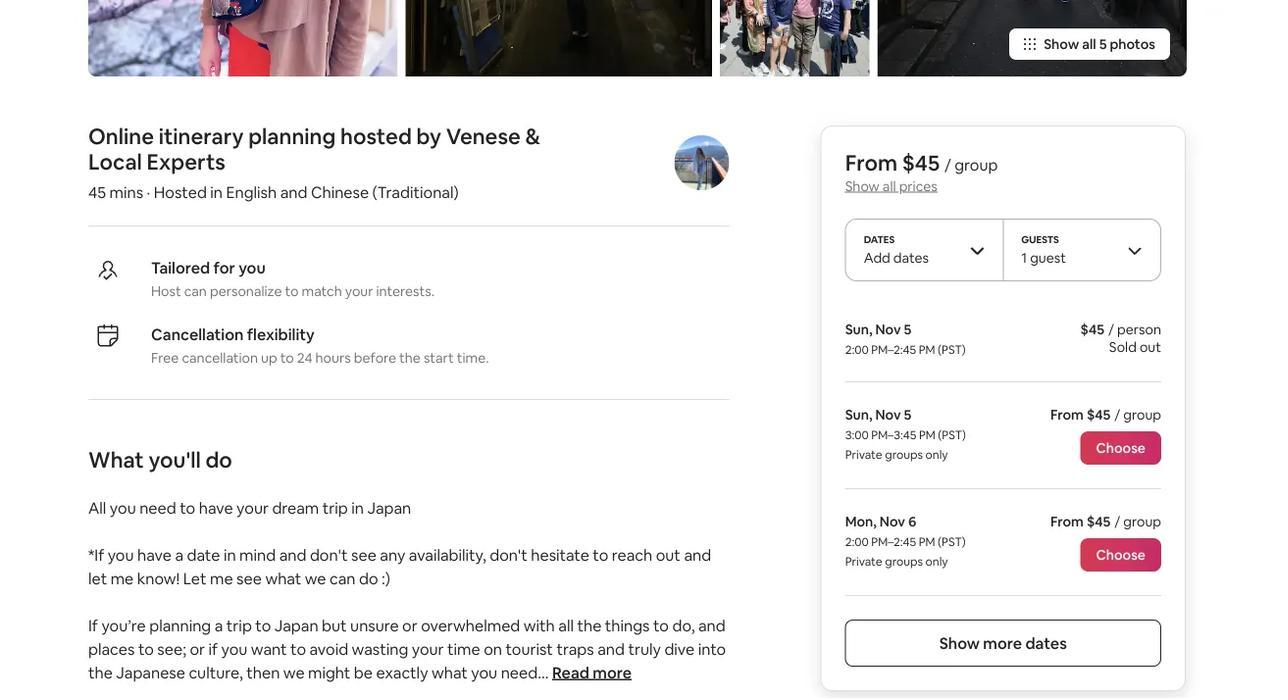 Task type: describe. For each thing, give the bounding box(es) containing it.
pm inside sun, nov 5 2:00 pm–2:45 pm (pst)
[[919, 342, 935, 358]]

0 vertical spatial trip
[[323, 498, 348, 518]]

online itinerary planning hosted by venese & local experts 45 mins · hosted in english and chinese (traditional)
[[88, 122, 540, 202]]

photos
[[1110, 35, 1156, 53]]

your inside the tailored for you host can personalize to match your interests.
[[345, 283, 373, 300]]

1 vertical spatial in
[[352, 498, 364, 518]]

itinerary
[[159, 122, 244, 150]]

time
[[447, 639, 480, 659]]

/ inside from $45 / group show all prices
[[945, 155, 951, 175]]

before
[[354, 349, 396, 367]]

a for date
[[175, 545, 183, 565]]

things
[[605, 616, 650, 636]]

person
[[1118, 321, 1162, 338]]

availability,
[[409, 545, 486, 565]]

with
[[524, 616, 555, 636]]

planning for you're
[[149, 616, 211, 636]]

cancellation
[[182, 349, 258, 367]]

$45 / person sold out
[[1081, 321, 1162, 356]]

and inside online itinerary planning hosted by venese & local experts 45 mins · hosted in english and chinese (traditional)
[[280, 182, 307, 202]]

(traditional)
[[372, 182, 459, 202]]

show more dates
[[940, 633, 1067, 653]]

what you'll do
[[88, 446, 232, 474]]

up
[[261, 349, 277, 367]]

sold
[[1109, 338, 1137, 356]]

pm for sun, nov 5
[[919, 428, 936, 443]]

if
[[208, 639, 218, 659]]

read more
[[552, 663, 632, 683]]

what
[[88, 446, 144, 474]]

let
[[88, 569, 107, 589]]

culture,
[[189, 663, 243, 683]]

mins
[[109, 182, 143, 202]]

reach
[[612, 545, 653, 565]]

you right if
[[221, 639, 248, 659]]

from $45 / group show all prices
[[845, 149, 998, 195]]

guest
[[1030, 249, 1066, 267]]

to right need
[[180, 498, 195, 518]]

hours
[[316, 349, 351, 367]]

guests
[[1022, 233, 1059, 246]]

your inside if you're planning a trip to japan but unsure or overwhelmed with all the things to do, and places to see; or if you want to avoid wasting your time on tourist traps and truly dive into the japanese culture, then we might be exactly what you need…
[[412, 639, 444, 659]]

start
[[424, 349, 454, 367]]

show all 5 photos link
[[1009, 27, 1171, 61]]

mon, nov 6 2:00 pm–2:45 pm (pst) private groups only
[[845, 513, 966, 570]]

0 vertical spatial see
[[351, 545, 377, 565]]

if you're planning a trip to japan but unsure or overwhelmed with all the things to do, and places to see; or if you want to avoid wasting your time on tourist traps and truly dive into the japanese culture, then we might be exactly what you need…
[[88, 616, 726, 683]]

1 me from the left
[[111, 569, 134, 589]]

trip inside if you're planning a trip to japan but unsure or overwhelmed with all the things to do, and places to see; or if you want to avoid wasting your time on tourist traps and truly dive into the japanese culture, then we might be exactly what you need…
[[226, 616, 252, 636]]

6
[[908, 513, 917, 531]]

0 vertical spatial have
[[199, 498, 233, 518]]

dates add dates
[[864, 233, 929, 267]]

show for show more dates
[[940, 633, 980, 653]]

english
[[226, 182, 277, 202]]

show all prices button
[[845, 177, 938, 195]]

time.
[[457, 349, 489, 367]]

*if you have a date in mind and don't see any availability, don't hesitate to reach out and let me know! let me see what we can do :)
[[88, 545, 711, 589]]

groups for 6
[[885, 554, 923, 570]]

to left 'do,'
[[653, 616, 669, 636]]

all
[[88, 498, 106, 518]]

want
[[251, 639, 287, 659]]

tourist
[[506, 639, 553, 659]]

dream
[[272, 498, 319, 518]]

we inside *if you have a date in mind and don't see any availability, don't hesitate to reach out and let me know! let me see what we can do :)
[[305, 569, 326, 589]]

3:00
[[845, 428, 869, 443]]

1 vertical spatial or
[[190, 639, 205, 659]]

1
[[1022, 249, 1027, 267]]

(pst) for sun, nov 5
[[938, 428, 966, 443]]

group for 6
[[1124, 513, 1162, 531]]

avoid
[[310, 639, 348, 659]]

and down 'things'
[[598, 639, 625, 659]]

you down on
[[471, 663, 498, 683]]

to inside cancellation flexibility free cancellation up to 24 hours before the start time.
[[280, 349, 294, 367]]

hosted
[[154, 182, 207, 202]]

2 don't from the left
[[490, 545, 528, 565]]

groups for 5
[[885, 447, 923, 463]]

flexibility
[[247, 324, 315, 344]]

but
[[322, 616, 347, 636]]

be
[[354, 663, 373, 683]]

pm–2:45 for 6
[[872, 535, 916, 550]]

for
[[213, 258, 235, 278]]

do,
[[672, 616, 695, 636]]

add
[[864, 249, 891, 267]]

planning for itinerary
[[248, 122, 336, 150]]

if
[[88, 616, 98, 636]]

places
[[88, 639, 135, 659]]

all inside if you're planning a trip to japan but unsure or overwhelmed with all the things to do, and places to see; or if you want to avoid wasting your time on tourist traps and truly dive into the japanese culture, then we might be exactly what you need…
[[559, 616, 574, 636]]

what inside *if you have a date in mind and don't see any availability, don't hesitate to reach out and let me know! let me see what we can do :)
[[265, 569, 301, 589]]

tailored
[[151, 258, 210, 278]]

mon,
[[845, 513, 877, 531]]

any
[[380, 545, 405, 565]]

group for 5
[[1124, 406, 1162, 424]]

see;
[[157, 639, 186, 659]]

you right all
[[110, 498, 136, 518]]

45
[[88, 182, 106, 202]]

choose for 5
[[1096, 440, 1146, 457]]

show inside from $45 / group show all prices
[[845, 177, 880, 195]]

read more button
[[552, 661, 632, 685]]

overwhelmed
[[421, 616, 520, 636]]

by
[[416, 122, 442, 150]]

24
[[297, 349, 313, 367]]

unsure
[[350, 616, 399, 636]]

dates for dates add dates
[[894, 249, 929, 267]]

hesitate
[[531, 545, 590, 565]]

dates
[[864, 233, 895, 246]]

0 vertical spatial do
[[205, 446, 232, 474]]

online
[[88, 122, 154, 150]]

need…
[[501, 663, 549, 683]]

you'll
[[149, 446, 201, 474]]

cancellation
[[151, 324, 244, 344]]

guests 1 guest
[[1022, 233, 1066, 267]]

do inside *if you have a date in mind and don't see any availability, don't hesitate to reach out and let me know! let me see what we can do :)
[[359, 569, 378, 589]]

nov inside sun, nov 5 2:00 pm–2:45 pm (pst)
[[876, 321, 901, 338]]

from $45 / group for 5
[[1051, 406, 1162, 424]]

then
[[247, 663, 280, 683]]

exactly
[[376, 663, 428, 683]]

sun, for sun, nov 5 2:00 pm–2:45 pm (pst)
[[845, 321, 873, 338]]

0 vertical spatial or
[[402, 616, 418, 636]]

all you need to have your dream trip in japan
[[88, 498, 411, 518]]

from inside from $45 / group show all prices
[[845, 149, 898, 177]]

cancellation flexibility free cancellation up to 24 hours before the start time.
[[151, 324, 489, 367]]



Task type: locate. For each thing, give the bounding box(es) containing it.
5 up pm–3:45
[[904, 406, 912, 424]]

0 horizontal spatial do
[[205, 446, 232, 474]]

1 vertical spatial can
[[330, 569, 356, 589]]

2:00 inside sun, nov 5 2:00 pm–2:45 pm (pst)
[[845, 342, 869, 358]]

planning inside online itinerary planning hosted by venese & local experts 45 mins · hosted in english and chinese (traditional)
[[248, 122, 336, 150]]

2 pm from the top
[[919, 428, 936, 443]]

choose link for sun, nov 5
[[1081, 432, 1162, 465]]

to inside the tailored for you host can personalize to match your interests.
[[285, 283, 299, 300]]

0 horizontal spatial dates
[[894, 249, 929, 267]]

2 choose link from the top
[[1081, 539, 1162, 572]]

0 vertical spatial groups
[[885, 447, 923, 463]]

the inside cancellation flexibility free cancellation up to 24 hours before the start time.
[[399, 349, 421, 367]]

0 vertical spatial 5
[[1099, 35, 1107, 53]]

we up but
[[305, 569, 326, 589]]

can inside *if you have a date in mind and don't see any availability, don't hesitate to reach out and let me know! let me see what we can do :)
[[330, 569, 356, 589]]

can inside the tailored for you host can personalize to match your interests.
[[184, 283, 207, 300]]

nov down add
[[876, 321, 901, 338]]

0 horizontal spatial don't
[[310, 545, 348, 565]]

the left start
[[399, 349, 421, 367]]

1 sun, from the top
[[845, 321, 873, 338]]

1 vertical spatial planning
[[149, 616, 211, 636]]

1 vertical spatial 5
[[904, 321, 912, 338]]

free
[[151, 349, 179, 367]]

/
[[945, 155, 951, 175], [1109, 321, 1115, 338], [1115, 406, 1121, 424], [1115, 513, 1121, 531]]

1 vertical spatial pm
[[919, 428, 936, 443]]

only inside sun, nov 5 3:00 pm–3:45 pm (pst) private groups only
[[926, 447, 948, 463]]

planning up see;
[[149, 616, 211, 636]]

only for 5
[[926, 447, 948, 463]]

date
[[187, 545, 220, 565]]

interests.
[[376, 283, 435, 300]]

3 pm from the top
[[919, 535, 935, 550]]

0 vertical spatial group
[[955, 155, 998, 175]]

out
[[1140, 338, 1162, 356], [656, 545, 681, 565]]

1 horizontal spatial what
[[432, 663, 468, 683]]

all left photos
[[1082, 35, 1097, 53]]

we inside if you're planning a trip to japan but unsure or overwhelmed with all the things to do, and places to see; or if you want to avoid wasting your time on tourist traps and truly dive into the japanese culture, then we might be exactly what you need…
[[283, 663, 305, 683]]

out right sold
[[1140, 338, 1162, 356]]

1 private from the top
[[845, 447, 883, 463]]

and right mind
[[279, 545, 307, 565]]

1 vertical spatial we
[[283, 663, 305, 683]]

do right you'll
[[205, 446, 232, 474]]

1 vertical spatial (pst)
[[938, 428, 966, 443]]

planning up english at the left of the page
[[248, 122, 336, 150]]

we
[[305, 569, 326, 589], [283, 663, 305, 683]]

/ inside $45 / person sold out
[[1109, 321, 1115, 338]]

you inside the tailored for you host can personalize to match your interests.
[[239, 258, 266, 278]]

all inside 'link'
[[1082, 35, 1097, 53]]

can down tailored
[[184, 283, 207, 300]]

private
[[845, 447, 883, 463], [845, 554, 883, 570]]

host
[[151, 283, 181, 300]]

what
[[265, 569, 301, 589], [432, 663, 468, 683]]

5 for photos
[[1099, 35, 1107, 53]]

me right let on the bottom left of the page
[[210, 569, 233, 589]]

the up traps
[[577, 616, 602, 636]]

2 private from the top
[[845, 554, 883, 570]]

1 vertical spatial nov
[[876, 406, 901, 424]]

1 vertical spatial dates
[[1026, 633, 1067, 653]]

in left english at the left of the page
[[210, 182, 223, 202]]

1 horizontal spatial dates
[[1026, 633, 1067, 653]]

0 horizontal spatial all
[[559, 616, 574, 636]]

japan up want
[[275, 616, 318, 636]]

2 from $45 / group from the top
[[1051, 513, 1162, 531]]

only inside mon, nov 6 2:00 pm–2:45 pm (pst) private groups only
[[926, 554, 948, 570]]

or left if
[[190, 639, 205, 659]]

1 from $45 / group from the top
[[1051, 406, 1162, 424]]

experience photo 4 image
[[878, 0, 1187, 77], [878, 0, 1187, 77]]

1 groups from the top
[[885, 447, 923, 463]]

1 horizontal spatial planning
[[248, 122, 336, 150]]

your up exactly
[[412, 639, 444, 659]]

(pst) inside sun, nov 5 2:00 pm–2:45 pm (pst)
[[938, 342, 966, 358]]

0 vertical spatial we
[[305, 569, 326, 589]]

learn more about the host, venese & local experts. image
[[674, 135, 729, 190], [674, 135, 729, 190]]

don't left hesitate
[[490, 545, 528, 565]]

2 only from the top
[[926, 554, 948, 570]]

2 vertical spatial in
[[224, 545, 236, 565]]

0 vertical spatial out
[[1140, 338, 1162, 356]]

2 vertical spatial group
[[1124, 513, 1162, 531]]

japanese
[[116, 663, 185, 683]]

(pst) inside sun, nov 5 3:00 pm–3:45 pm (pst) private groups only
[[938, 428, 966, 443]]

all inside from $45 / group show all prices
[[883, 177, 896, 195]]

local experts
[[88, 148, 225, 176]]

0 vertical spatial all
[[1082, 35, 1097, 53]]

venese
[[446, 122, 521, 150]]

japan up any
[[367, 498, 411, 518]]

private inside sun, nov 5 3:00 pm–3:45 pm (pst) private groups only
[[845, 447, 883, 463]]

mind
[[239, 545, 276, 565]]

1 horizontal spatial japan
[[367, 498, 411, 518]]

2 horizontal spatial your
[[412, 639, 444, 659]]

in right dream at the bottom
[[352, 498, 364, 518]]

japan inside if you're planning a trip to japan but unsure or overwhelmed with all the things to do, and places to see; or if you want to avoid wasting your time on tourist traps and truly dive into the japanese culture, then we might be exactly what you need…
[[275, 616, 318, 636]]

1 horizontal spatial can
[[330, 569, 356, 589]]

a inside *if you have a date in mind and don't see any availability, don't hesitate to reach out and let me know! let me see what we can do :)
[[175, 545, 183, 565]]

trip right dream at the bottom
[[323, 498, 348, 518]]

2 horizontal spatial the
[[577, 616, 602, 636]]

0 horizontal spatial can
[[184, 283, 207, 300]]

a left "date"
[[175, 545, 183, 565]]

0 horizontal spatial me
[[111, 569, 134, 589]]

sun,
[[845, 321, 873, 338], [845, 406, 873, 424]]

2:00 down mon,
[[845, 535, 869, 550]]

0 vertical spatial show
[[1044, 35, 1079, 53]]

*if
[[88, 545, 104, 565]]

might
[[308, 663, 351, 683]]

1 vertical spatial have
[[137, 545, 172, 565]]

2 horizontal spatial all
[[1082, 35, 1097, 53]]

1 vertical spatial a
[[215, 616, 223, 636]]

only
[[926, 447, 948, 463], [926, 554, 948, 570]]

0 horizontal spatial a
[[175, 545, 183, 565]]

1 vertical spatial all
[[883, 177, 896, 195]]

you up personalize
[[239, 258, 266, 278]]

tailored for you host can personalize to match your interests.
[[151, 258, 435, 300]]

group
[[955, 155, 998, 175], [1124, 406, 1162, 424], [1124, 513, 1162, 531]]

5 inside sun, nov 5 3:00 pm–3:45 pm (pst) private groups only
[[904, 406, 912, 424]]

show inside 'link'
[[1044, 35, 1079, 53]]

all
[[1082, 35, 1097, 53], [883, 177, 896, 195], [559, 616, 574, 636]]

sun, for sun, nov 5 3:00 pm–3:45 pm (pst) private groups only
[[845, 406, 873, 424]]

1 horizontal spatial do
[[359, 569, 378, 589]]

0 vertical spatial from
[[845, 149, 898, 177]]

pm–2:45 for 5
[[872, 342, 916, 358]]

the down places
[[88, 663, 113, 683]]

2:00 for mon,
[[845, 535, 869, 550]]

0 vertical spatial in
[[210, 182, 223, 202]]

2 sun, from the top
[[845, 406, 873, 424]]

and up into
[[699, 616, 726, 636]]

0 horizontal spatial or
[[190, 639, 205, 659]]

1 vertical spatial sun,
[[845, 406, 873, 424]]

trip
[[323, 498, 348, 518], [226, 616, 252, 636]]

see down mind
[[237, 569, 262, 589]]

to inside *if you have a date in mind and don't see any availability, don't hesitate to reach out and let me know! let me see what we can do :)
[[593, 545, 609, 565]]

0 horizontal spatial what
[[265, 569, 301, 589]]

dates for show more dates
[[1026, 633, 1067, 653]]

can left :)
[[330, 569, 356, 589]]

2 vertical spatial pm
[[919, 535, 935, 550]]

in
[[210, 182, 223, 202], [352, 498, 364, 518], [224, 545, 236, 565]]

do
[[205, 446, 232, 474], [359, 569, 378, 589]]

$45
[[902, 149, 940, 177], [1081, 321, 1105, 338], [1087, 406, 1111, 424], [1087, 513, 1111, 531]]

1 don't from the left
[[310, 545, 348, 565]]

1 choose from the top
[[1096, 440, 1146, 457]]

1 2:00 from the top
[[845, 342, 869, 358]]

1 vertical spatial 2:00
[[845, 535, 869, 550]]

nov inside sun, nov 5 3:00 pm–3:45 pm (pst) private groups only
[[876, 406, 901, 424]]

sun, down add
[[845, 321, 873, 338]]

private for sun,
[[845, 447, 883, 463]]

1 vertical spatial choose link
[[1081, 539, 1162, 572]]

sun, inside sun, nov 5 2:00 pm–2:45 pm (pst)
[[845, 321, 873, 338]]

0 vertical spatial choose
[[1096, 440, 1146, 457]]

1 vertical spatial trip
[[226, 616, 252, 636]]

1 horizontal spatial me
[[210, 569, 233, 589]]

private down 3:00
[[845, 447, 883, 463]]

5 for 3:00
[[904, 406, 912, 424]]

5 for 2:00
[[904, 321, 912, 338]]

trip up want
[[226, 616, 252, 636]]

1 choose link from the top
[[1081, 432, 1162, 465]]

2 vertical spatial your
[[412, 639, 444, 659]]

nov inside mon, nov 6 2:00 pm–2:45 pm (pst) private groups only
[[880, 513, 905, 531]]

private down mon,
[[845, 554, 883, 570]]

1 only from the top
[[926, 447, 948, 463]]

0 vertical spatial (pst)
[[938, 342, 966, 358]]

1 pm–2:45 from the top
[[872, 342, 916, 358]]

0 horizontal spatial more
[[593, 663, 632, 683]]

you right '*if'
[[108, 545, 134, 565]]

0 vertical spatial only
[[926, 447, 948, 463]]

1 vertical spatial private
[[845, 554, 883, 570]]

don't down dream at the bottom
[[310, 545, 348, 565]]

what down mind
[[265, 569, 301, 589]]

on
[[484, 639, 502, 659]]

0 vertical spatial nov
[[876, 321, 901, 338]]

2 me from the left
[[210, 569, 233, 589]]

more inside button
[[593, 663, 632, 683]]

experience cover photo image
[[88, 0, 398, 77], [88, 0, 398, 77]]

0 horizontal spatial out
[[656, 545, 681, 565]]

a inside if you're planning a trip to japan but unsure or overwhelmed with all the things to do, and places to see; or if you want to avoid wasting your time on tourist traps and truly dive into the japanese culture, then we might be exactly what you need…
[[215, 616, 223, 636]]

show for show all 5 photos
[[1044, 35, 1079, 53]]

1 vertical spatial from
[[1051, 406, 1084, 424]]

hosted
[[340, 122, 412, 150]]

sun, up 3:00
[[845, 406, 873, 424]]

we right "then"
[[283, 663, 305, 683]]

dive
[[665, 639, 695, 659]]

1 horizontal spatial trip
[[323, 498, 348, 518]]

0 horizontal spatial see
[[237, 569, 262, 589]]

your
[[345, 283, 373, 300], [237, 498, 269, 518], [412, 639, 444, 659]]

·
[[147, 182, 150, 202]]

to up want
[[255, 616, 271, 636]]

dates inside dates add dates
[[894, 249, 929, 267]]

2 groups from the top
[[885, 554, 923, 570]]

1 vertical spatial pm–2:45
[[872, 535, 916, 550]]

$45 inside from $45 / group show all prices
[[902, 149, 940, 177]]

5 inside 'link'
[[1099, 35, 1107, 53]]

5 down dates add dates
[[904, 321, 912, 338]]

only for 6
[[926, 554, 948, 570]]

choose
[[1096, 440, 1146, 457], [1096, 546, 1146, 564]]

:)
[[382, 569, 390, 589]]

2:00 up 3:00
[[845, 342, 869, 358]]

from
[[845, 149, 898, 177], [1051, 406, 1084, 424], [1051, 513, 1084, 531]]

0 horizontal spatial the
[[88, 663, 113, 683]]

in right "date"
[[224, 545, 236, 565]]

nov for sun, nov 5
[[876, 406, 901, 424]]

do left :)
[[359, 569, 378, 589]]

me right let
[[111, 569, 134, 589]]

private for mon,
[[845, 554, 883, 570]]

pm–2:45
[[872, 342, 916, 358], [872, 535, 916, 550]]

can
[[184, 283, 207, 300], [330, 569, 356, 589]]

pm–2:45 inside mon, nov 6 2:00 pm–2:45 pm (pst) private groups only
[[872, 535, 916, 550]]

1 vertical spatial groups
[[885, 554, 923, 570]]

&
[[525, 122, 540, 150]]

experience photo 3 image
[[720, 0, 870, 77], [720, 0, 870, 77]]

from $45 / group
[[1051, 406, 1162, 424], [1051, 513, 1162, 531]]

groups inside mon, nov 6 2:00 pm–2:45 pm (pst) private groups only
[[885, 554, 923, 570]]

to left match
[[285, 283, 299, 300]]

the
[[399, 349, 421, 367], [577, 616, 602, 636], [88, 663, 113, 683]]

more for show
[[983, 633, 1022, 653]]

you
[[239, 258, 266, 278], [110, 498, 136, 518], [108, 545, 134, 565], [221, 639, 248, 659], [471, 663, 498, 683]]

3 (pst) from the top
[[938, 535, 966, 550]]

from for sun, nov 5
[[1051, 406, 1084, 424]]

1 horizontal spatial or
[[402, 616, 418, 636]]

in inside *if you have a date in mind and don't see any availability, don't hesitate to reach out and let me know! let me see what we can do :)
[[224, 545, 236, 565]]

from $45 / group for 6
[[1051, 513, 1162, 531]]

pm
[[919, 342, 935, 358], [919, 428, 936, 443], [919, 535, 935, 550]]

5 left photos
[[1099, 35, 1107, 53]]

1 vertical spatial what
[[432, 663, 468, 683]]

show all 5 photos
[[1044, 35, 1156, 53]]

$45 inside $45 / person sold out
[[1081, 321, 1105, 338]]

pm–3:45
[[872, 428, 917, 443]]

pm inside mon, nov 6 2:00 pm–2:45 pm (pst) private groups only
[[919, 535, 935, 550]]

traps
[[557, 639, 594, 659]]

2 choose from the top
[[1096, 546, 1146, 564]]

pm–2:45 up sun, nov 5 3:00 pm–3:45 pm (pst) private groups only
[[872, 342, 916, 358]]

1 vertical spatial the
[[577, 616, 602, 636]]

1 horizontal spatial all
[[883, 177, 896, 195]]

1 pm from the top
[[919, 342, 935, 358]]

or right the unsure
[[402, 616, 418, 636]]

to right want
[[290, 639, 306, 659]]

in inside online itinerary planning hosted by venese & local experts 45 mins · hosted in english and chinese (traditional)
[[210, 182, 223, 202]]

0 vertical spatial sun,
[[845, 321, 873, 338]]

prices
[[899, 177, 938, 195]]

pm for mon, nov 6
[[919, 535, 935, 550]]

have inside *if you have a date in mind and don't see any availability, don't hesitate to reach out and let me know! let me see what we can do :)
[[137, 545, 172, 565]]

nov up pm–3:45
[[876, 406, 901, 424]]

1 vertical spatial choose
[[1096, 546, 1146, 564]]

choose for 6
[[1096, 546, 1146, 564]]

planning inside if you're planning a trip to japan but unsure or overwhelmed with all the things to do, and places to see; or if you want to avoid wasting your time on tourist traps and truly dive into the japanese culture, then we might be exactly what you need…
[[149, 616, 211, 636]]

need
[[139, 498, 176, 518]]

and right english at the left of the page
[[280, 182, 307, 202]]

0 vertical spatial pm
[[919, 342, 935, 358]]

pm–2:45 down 6
[[872, 535, 916, 550]]

2 vertical spatial show
[[940, 633, 980, 653]]

to left 24
[[280, 349, 294, 367]]

0 vertical spatial more
[[983, 633, 1022, 653]]

group inside from $45 / group show all prices
[[955, 155, 998, 175]]

groups inside sun, nov 5 3:00 pm–3:45 pm (pst) private groups only
[[885, 447, 923, 463]]

to up japanese at left
[[138, 639, 154, 659]]

truly
[[628, 639, 661, 659]]

out right reach
[[656, 545, 681, 565]]

all left prices
[[883, 177, 896, 195]]

2 (pst) from the top
[[938, 428, 966, 443]]

1 vertical spatial more
[[593, 663, 632, 683]]

and right reach
[[684, 545, 711, 565]]

nov for mon, nov 6
[[880, 513, 905, 531]]

0 vertical spatial choose link
[[1081, 432, 1162, 465]]

private inside mon, nov 6 2:00 pm–2:45 pm (pst) private groups only
[[845, 554, 883, 570]]

from for mon, nov 6
[[1051, 513, 1084, 531]]

what down time
[[432, 663, 468, 683]]

0 vertical spatial what
[[265, 569, 301, 589]]

sun, nov 5 2:00 pm–2:45 pm (pst)
[[845, 321, 966, 358]]

1 vertical spatial see
[[237, 569, 262, 589]]

choose link for mon, nov 6
[[1081, 539, 1162, 572]]

groups
[[885, 447, 923, 463], [885, 554, 923, 570]]

0 vertical spatial 2:00
[[845, 342, 869, 358]]

0 horizontal spatial japan
[[275, 616, 318, 636]]

0 horizontal spatial planning
[[149, 616, 211, 636]]

2 vertical spatial nov
[[880, 513, 905, 531]]

dates
[[894, 249, 929, 267], [1026, 633, 1067, 653]]

1 horizontal spatial the
[[399, 349, 421, 367]]

read
[[552, 663, 590, 683]]

0 vertical spatial japan
[[367, 498, 411, 518]]

1 horizontal spatial your
[[345, 283, 373, 300]]

out inside $45 / person sold out
[[1140, 338, 1162, 356]]

all up traps
[[559, 616, 574, 636]]

out inside *if you have a date in mind and don't see any availability, don't hesitate to reach out and let me know! let me see what we can do :)
[[656, 545, 681, 565]]

2:00 inside mon, nov 6 2:00 pm–2:45 pm (pst) private groups only
[[845, 535, 869, 550]]

groups down 6
[[885, 554, 923, 570]]

experience photo 1 image
[[406, 0, 712, 77], [406, 0, 712, 77]]

2 2:00 from the top
[[845, 535, 869, 550]]

have up know!
[[137, 545, 172, 565]]

1 (pst) from the top
[[938, 342, 966, 358]]

5 inside sun, nov 5 2:00 pm–2:45 pm (pst)
[[904, 321, 912, 338]]

2:00 for sun,
[[845, 342, 869, 358]]

1 horizontal spatial out
[[1140, 338, 1162, 356]]

a for trip
[[215, 616, 223, 636]]

0 horizontal spatial show
[[845, 177, 880, 195]]

you're
[[101, 616, 146, 636]]

(pst) inside mon, nov 6 2:00 pm–2:45 pm (pst) private groups only
[[938, 535, 966, 550]]

0 vertical spatial pm–2:45
[[872, 342, 916, 358]]

pm inside sun, nov 5 3:00 pm–3:45 pm (pst) private groups only
[[919, 428, 936, 443]]

japan
[[367, 498, 411, 518], [275, 616, 318, 636]]

show more dates link
[[845, 620, 1162, 667]]

match
[[302, 283, 342, 300]]

(pst) for mon, nov 6
[[938, 535, 966, 550]]

0 vertical spatial private
[[845, 447, 883, 463]]

a
[[175, 545, 183, 565], [215, 616, 223, 636]]

a up if
[[215, 616, 223, 636]]

sun, inside sun, nov 5 3:00 pm–3:45 pm (pst) private groups only
[[845, 406, 873, 424]]

groups down pm–3:45
[[885, 447, 923, 463]]

to left reach
[[593, 545, 609, 565]]

your right match
[[345, 283, 373, 300]]

personalize
[[210, 283, 282, 300]]

nov left 6
[[880, 513, 905, 531]]

0 vertical spatial dates
[[894, 249, 929, 267]]

1 vertical spatial show
[[845, 177, 880, 195]]

see left any
[[351, 545, 377, 565]]

1 vertical spatial do
[[359, 569, 378, 589]]

pm–2:45 inside sun, nov 5 2:00 pm–2:45 pm (pst)
[[872, 342, 916, 358]]

2 pm–2:45 from the top
[[872, 535, 916, 550]]

1 horizontal spatial a
[[215, 616, 223, 636]]

sun, nov 5 3:00 pm–3:45 pm (pst) private groups only
[[845, 406, 966, 463]]

chinese
[[311, 182, 369, 202]]

0 horizontal spatial trip
[[226, 616, 252, 636]]

know!
[[137, 569, 180, 589]]

you inside *if you have a date in mind and don't see any availability, don't hesitate to reach out and let me know! let me see what we can do :)
[[108, 545, 134, 565]]

0 horizontal spatial your
[[237, 498, 269, 518]]

your left dream at the bottom
[[237, 498, 269, 518]]

let
[[183, 569, 207, 589]]

more for read
[[593, 663, 632, 683]]

1 horizontal spatial see
[[351, 545, 377, 565]]

(pst)
[[938, 342, 966, 358], [938, 428, 966, 443], [938, 535, 966, 550]]

2 vertical spatial the
[[88, 663, 113, 683]]

have up "date"
[[199, 498, 233, 518]]

wasting
[[352, 639, 408, 659]]

2 vertical spatial 5
[[904, 406, 912, 424]]

0 vertical spatial from $45 / group
[[1051, 406, 1162, 424]]

0 vertical spatial the
[[399, 349, 421, 367]]

what inside if you're planning a trip to japan but unsure or overwhelmed with all the things to do, and places to see; or if you want to avoid wasting your time on tourist traps and truly dive into the japanese culture, then we might be exactly what you need…
[[432, 663, 468, 683]]



Task type: vqa. For each thing, say whether or not it's contained in the screenshot.
second "PRIVATE" from the top
yes



